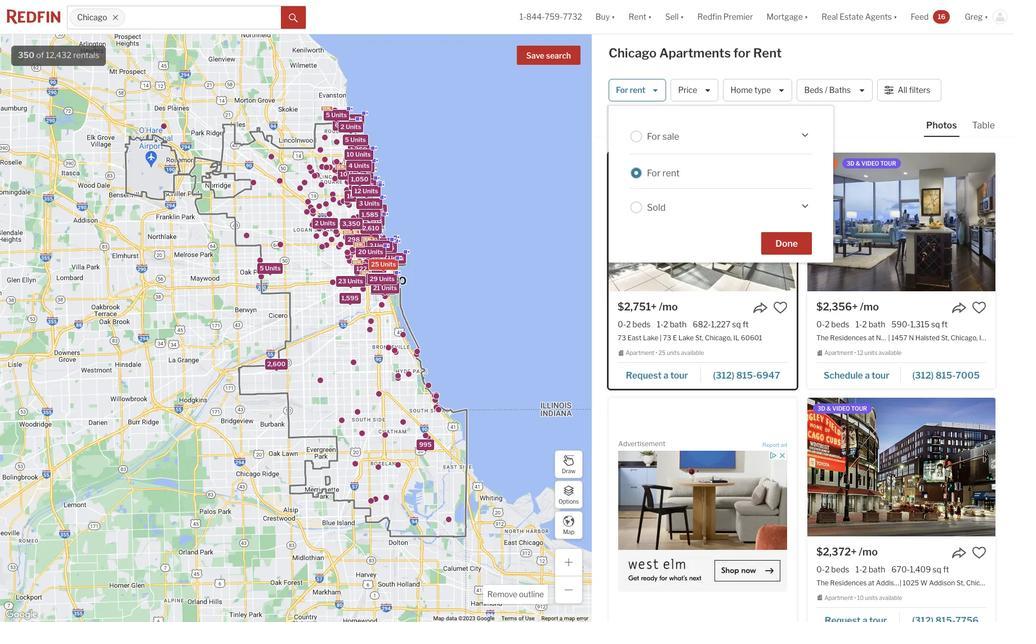 Task type: vqa. For each thing, say whether or not it's contained in the screenshot.
the bottommost VIEW
no



Task type: locate. For each thing, give the bounding box(es) containing it.
1 vertical spatial residences
[[831, 579, 868, 587]]

1,585
[[361, 210, 379, 218]]

0 horizontal spatial 815-
[[737, 370, 757, 381]]

favorite button checkbox for $2,356+ /mo
[[973, 300, 987, 315]]

beds up east
[[633, 320, 651, 329]]

chicago, down 682-1,227 sq ft
[[706, 334, 733, 342]]

2 vertical spatial 4 units
[[373, 239, 394, 247]]

1 horizontal spatial st,
[[942, 334, 950, 342]]

beds down the $2,372+
[[832, 565, 850, 574]]

0 horizontal spatial tour
[[671, 370, 689, 381]]

table button
[[971, 119, 998, 136]]

20 units
[[358, 248, 383, 255]]

bath for $2,356+ /mo
[[869, 320, 886, 329]]

of for terms
[[519, 615, 524, 622]]

0 horizontal spatial map
[[434, 615, 445, 622]]

6 units
[[335, 121, 356, 129], [370, 239, 391, 247], [367, 242, 388, 250]]

use
[[526, 615, 535, 622]]

0 vertical spatial of
[[36, 50, 44, 60]]

1 vertical spatial of
[[519, 615, 524, 622]]

price button
[[671, 79, 719, 101]]

0- down "$2,356+" on the right of page
[[817, 320, 826, 329]]

tour down apartment • 25 units available
[[671, 370, 689, 381]]

sq
[[733, 320, 742, 329], [932, 320, 941, 329], [933, 565, 942, 574]]

0 vertical spatial report
[[763, 442, 780, 448]]

| for $2,356+ /mo
[[889, 334, 891, 342]]

favorite button image for $2,372+ /mo
[[973, 545, 987, 560]]

/mo right the $2,372+
[[860, 546, 879, 558]]

at up 'apartment • 10 units available'
[[869, 579, 875, 587]]

report for report a map error
[[542, 615, 559, 622]]

tour inside button
[[872, 370, 890, 381]]

draw
[[562, 467, 576, 474]]

0 horizontal spatial 73
[[618, 334, 627, 342]]

2 favorite button checkbox from the top
[[973, 545, 987, 560]]

None search field
[[125, 6, 281, 29]]

12,432
[[46, 50, 72, 60], [609, 117, 635, 127]]

deal
[[818, 160, 834, 167]]

1 vertical spatial at
[[869, 579, 875, 587]]

▾ left sell
[[649, 12, 652, 22]]

schedule a tour
[[824, 370, 890, 381]]

0 horizontal spatial for rent
[[617, 85, 646, 95]]

1 addison from the left
[[877, 579, 903, 587]]

chicago, for $2,372+ /mo
[[967, 579, 994, 587]]

sq for $2,751+ /mo
[[733, 320, 742, 329]]

units
[[331, 111, 347, 119], [346, 115, 362, 123], [340, 121, 356, 129], [346, 123, 361, 130], [350, 135, 366, 143], [355, 150, 371, 158], [354, 162, 370, 169], [357, 162, 372, 170], [349, 170, 364, 178], [355, 171, 370, 179], [359, 180, 374, 188], [363, 185, 378, 193], [359, 185, 374, 193], [363, 187, 378, 195], [356, 192, 371, 200], [364, 199, 380, 207], [369, 205, 384, 213], [367, 216, 382, 224], [320, 219, 335, 227], [362, 235, 377, 243], [361, 235, 377, 243], [378, 239, 394, 247], [374, 239, 390, 247], [376, 239, 391, 247], [372, 242, 388, 250], [375, 242, 390, 250], [379, 243, 395, 251], [368, 248, 383, 255], [388, 254, 404, 262], [380, 260, 396, 268], [265, 264, 281, 272], [368, 265, 384, 273], [379, 275, 395, 283], [374, 276, 389, 284], [348, 277, 363, 285], [381, 280, 396, 288], [381, 284, 397, 292], [378, 285, 394, 293]]

0 vertical spatial the
[[817, 334, 829, 342]]

chicago,
[[706, 334, 733, 342], [952, 334, 979, 342], [967, 579, 994, 587]]

table
[[973, 120, 996, 131]]

chicago left remove chicago icon
[[77, 13, 107, 22]]

23
[[338, 277, 346, 285]]

bath up the residences at addison and clark
[[869, 565, 886, 574]]

60642
[[988, 334, 1010, 342]]

0 horizontal spatial of
[[36, 50, 44, 60]]

1-2 bath for $2,356+ /mo
[[856, 320, 886, 329]]

at up apartment • 12 units available
[[869, 334, 875, 342]]

3d & video tour down schedule
[[818, 405, 868, 412]]

7 units down '17 units'
[[362, 216, 382, 224]]

rent inside dropdown button
[[629, 12, 647, 22]]

filters
[[910, 85, 931, 95]]

0 vertical spatial for
[[617, 85, 629, 95]]

73 left east
[[618, 334, 627, 342]]

il
[[734, 334, 740, 342], [980, 334, 986, 342], [996, 579, 1002, 587]]

2,610
[[362, 224, 379, 232]]

25 down 20 units
[[371, 260, 379, 268]]

0 vertical spatial rent
[[629, 12, 647, 22]]

4 down 1,150 on the left top of the page
[[349, 162, 353, 169]]

halsted
[[916, 334, 941, 342]]

3 ▾ from the left
[[681, 12, 685, 22]]

ft
[[743, 320, 749, 329], [942, 320, 949, 329], [944, 565, 950, 574]]

sq right the 1,315
[[932, 320, 941, 329]]

apartment • 12 units available
[[825, 350, 903, 356]]

©2023
[[459, 615, 476, 622]]

25 inside map region
[[371, 260, 379, 268]]

greg ▾
[[966, 12, 989, 22]]

0-2 beds for $2,356+ /mo
[[817, 320, 850, 329]]

real
[[822, 12, 839, 22]]

1 horizontal spatial rent
[[754, 46, 782, 60]]

available down newcity
[[879, 350, 903, 356]]

590-
[[892, 320, 911, 329]]

rent right for
[[754, 46, 782, 60]]

apartment up schedule
[[825, 350, 854, 356]]

0 horizontal spatial 3d
[[619, 160, 627, 167]]

lake right e at right bottom
[[679, 334, 694, 342]]

1 the from the top
[[817, 334, 829, 342]]

the down "$2,356+" on the right of page
[[817, 334, 829, 342]]

1 horizontal spatial il
[[980, 334, 986, 342]]

0- down "$2,751+"
[[618, 320, 627, 329]]

• up request a tour 'button'
[[656, 350, 658, 356]]

bath up e at right bottom
[[670, 320, 687, 329]]

▾ for mortgage ▾
[[805, 12, 809, 22]]

chicago, left '60642' at right
[[952, 334, 979, 342]]

0 vertical spatial 7
[[341, 115, 345, 123]]

0 horizontal spatial chicago
[[77, 13, 107, 22]]

available for $2,356+ /mo
[[879, 350, 903, 356]]

▾ for rent ▾
[[649, 12, 652, 22]]

3
[[359, 199, 363, 207]]

1 horizontal spatial (312)
[[913, 370, 935, 381]]

submit search image
[[289, 13, 298, 22]]

type
[[755, 85, 772, 95]]

of
[[36, 50, 44, 60], [519, 615, 524, 622]]

1 73 from the left
[[618, 334, 627, 342]]

2 tour from the left
[[872, 370, 890, 381]]

video
[[634, 160, 652, 167], [862, 160, 880, 167], [833, 405, 851, 412]]

(312) 815-6947 link
[[701, 365, 788, 384]]

2 vertical spatial for
[[648, 168, 661, 178]]

favorite button checkbox up | 1457 n halsted st, chicago, il 60642
[[973, 300, 987, 315]]

1 residences from the top
[[831, 334, 868, 342]]

1 vertical spatial rent
[[663, 168, 680, 178]]

map inside map button
[[564, 528, 575, 535]]

a right request
[[664, 370, 669, 381]]

1 horizontal spatial 5
[[326, 111, 330, 119]]

rentals
[[73, 50, 99, 60]]

1 tour from the left
[[671, 370, 689, 381]]

apartment
[[626, 350, 655, 356], [825, 350, 854, 356], [825, 595, 854, 601]]

addison down 670- at the bottom
[[877, 579, 903, 587]]

2 horizontal spatial a
[[866, 370, 871, 381]]

4 units up 20 units
[[373, 239, 394, 247]]

21 units
[[373, 284, 397, 292]]

1 vertical spatial map
[[434, 615, 445, 622]]

0 horizontal spatial a
[[560, 615, 563, 622]]

4 units up 11 units
[[349, 171, 370, 179]]

report left ad
[[763, 442, 780, 448]]

&
[[628, 160, 633, 167], [856, 160, 861, 167], [827, 405, 832, 412]]

0 horizontal spatial addison
[[877, 579, 903, 587]]

tour for $2,356+ /mo
[[872, 370, 890, 381]]

14 units
[[370, 243, 395, 251]]

lake right east
[[644, 334, 659, 342]]

rent inside for rent button
[[630, 85, 646, 95]]

report left 'map'
[[542, 615, 559, 622]]

report inside report ad button
[[763, 442, 780, 448]]

| left e at right bottom
[[660, 334, 662, 342]]

rent
[[629, 12, 647, 22], [754, 46, 782, 60]]

682-
[[693, 320, 712, 329]]

1 vertical spatial 4
[[349, 171, 353, 179]]

(312) left 6947
[[714, 370, 735, 381]]

beds for $2,751+
[[633, 320, 651, 329]]

il for $2,356+ /mo
[[980, 334, 986, 342]]

video down "for sale"
[[634, 160, 652, 167]]

st, right "clark"
[[957, 579, 966, 587]]

1 vertical spatial for rent
[[648, 168, 680, 178]]

7 units up 1,359 on the left
[[341, 115, 362, 123]]

2 at from the top
[[869, 579, 875, 587]]

mortgage
[[767, 12, 804, 22]]

a for $2,751+
[[664, 370, 669, 381]]

1 vertical spatial report
[[542, 615, 559, 622]]

chicago, left 606
[[967, 579, 994, 587]]

apartment for $2,751+
[[626, 350, 655, 356]]

favorite button checkbox
[[973, 300, 987, 315], [973, 545, 987, 560]]

favorite button checkbox for $2,372+ /mo
[[973, 545, 987, 560]]

8
[[353, 185, 358, 193]]

mortgage ▾
[[767, 12, 809, 22]]

map data ©2023 google
[[434, 615, 495, 622]]

2 vertical spatial 5 units
[[260, 264, 281, 272]]

beds down "$2,356+" on the right of page
[[832, 320, 850, 329]]

all
[[899, 85, 908, 95]]

0 horizontal spatial lake
[[644, 334, 659, 342]]

ft for $2,751+ /mo
[[743, 320, 749, 329]]

1 horizontal spatial addison
[[930, 579, 956, 587]]

of right 350
[[36, 50, 44, 60]]

▾ for buy ▾
[[612, 12, 616, 22]]

2 vertical spatial 4
[[373, 239, 377, 247]]

map down options
[[564, 528, 575, 535]]

chicago
[[77, 13, 107, 22], [609, 46, 657, 60]]

995
[[419, 440, 432, 448]]

video down schedule
[[833, 405, 851, 412]]

2,600
[[267, 360, 286, 368]]

▾ right the greg
[[985, 12, 989, 22]]

the down the $2,372+
[[817, 579, 829, 587]]

st, right halsted on the bottom right of page
[[942, 334, 950, 342]]

2 addison from the left
[[930, 579, 956, 587]]

$2,372+
[[817, 546, 858, 558]]

2 the from the top
[[817, 579, 829, 587]]

815- down 60601
[[737, 370, 757, 381]]

2,081
[[368, 274, 385, 282]]

▾ right mortgage
[[805, 12, 809, 22]]

0 vertical spatial map
[[564, 528, 575, 535]]

tour inside 'button'
[[671, 370, 689, 381]]

1 ▾ from the left
[[612, 12, 616, 22]]

1 vertical spatial 5
[[345, 135, 349, 143]]

0- for $2,356+
[[817, 320, 826, 329]]

▾ right sell
[[681, 12, 685, 22]]

14
[[370, 243, 378, 251]]

7005
[[957, 370, 981, 381]]

1 horizontal spatial lake
[[679, 334, 694, 342]]

•
[[656, 350, 658, 356], [855, 350, 857, 356], [855, 595, 857, 601]]

map for map
[[564, 528, 575, 535]]

1-2 bath for $2,751+ /mo
[[657, 320, 687, 329]]

1 vertical spatial favorite button checkbox
[[973, 545, 987, 560]]

il left 60601
[[734, 334, 740, 342]]

chicago down rent ▾ button
[[609, 46, 657, 60]]

0-2 beds for $2,372+ /mo
[[817, 565, 850, 574]]

0 horizontal spatial report
[[542, 615, 559, 622]]

rent right buy ▾
[[629, 12, 647, 22]]

units down the residences at newcity
[[865, 350, 878, 356]]

| left and
[[900, 579, 902, 587]]

sq right 1,227 at the bottom of page
[[733, 320, 742, 329]]

the residences at newcity
[[817, 334, 904, 342]]

of for 350
[[36, 50, 44, 60]]

0 vertical spatial 5 units
[[326, 111, 347, 119]]

available down 73 east lake | 73 e lake st, chicago, il 60601
[[682, 350, 705, 356]]

tour
[[653, 160, 669, 167], [881, 160, 897, 167], [852, 405, 868, 412]]

dialog containing for sale
[[609, 106, 834, 263]]

815- for $2,356+ /mo
[[937, 370, 957, 381]]

0- for $2,751+
[[618, 320, 627, 329]]

w
[[921, 579, 928, 587]]

1 horizontal spatial 7
[[362, 216, 366, 224]]

0-2 beds for $2,751+ /mo
[[618, 320, 651, 329]]

1 horizontal spatial map
[[564, 528, 575, 535]]

residences up 'apartment • 10 units available'
[[831, 579, 868, 587]]

0-2 beds up east
[[618, 320, 651, 329]]

0 horizontal spatial (312)
[[714, 370, 735, 381]]

for inside button
[[617, 85, 629, 95]]

0 horizontal spatial 7
[[341, 115, 345, 123]]

map left data
[[434, 615, 445, 622]]

a
[[664, 370, 669, 381], [866, 370, 871, 381], [560, 615, 563, 622]]

1- up the residences at newcity
[[856, 320, 863, 329]]

21
[[373, 284, 380, 292]]

photos
[[927, 120, 958, 131]]

remove chicago image
[[112, 14, 119, 21]]

addison for and
[[877, 579, 903, 587]]

0 horizontal spatial rent
[[630, 85, 646, 95]]

favorite button image
[[774, 300, 788, 315], [973, 300, 987, 315], [973, 545, 987, 560]]

12,432 left rentals
[[46, 50, 72, 60]]

37 units
[[379, 254, 404, 262]]

0- down the $2,372+
[[817, 565, 826, 574]]

/mo for $2,356+ /mo
[[861, 301, 880, 313]]

for rent
[[617, 85, 646, 95], [648, 168, 680, 178]]

2 ▾ from the left
[[649, 12, 652, 22]]

815-
[[737, 370, 757, 381], [937, 370, 957, 381]]

1 at from the top
[[869, 334, 875, 342]]

4 ▾ from the left
[[805, 12, 809, 22]]

▾ right agents at the right
[[894, 12, 898, 22]]

0-2 beds down "$2,356+" on the right of page
[[817, 320, 850, 329]]

10 up 1,200 at the top left of the page
[[347, 150, 354, 158]]

1 favorite button checkbox from the top
[[973, 300, 987, 315]]

2 815- from the left
[[937, 370, 957, 381]]

12 units
[[354, 187, 378, 195], [353, 235, 377, 243]]

1 horizontal spatial chicago
[[609, 46, 657, 60]]

10 down 122 units
[[365, 276, 373, 284]]

815- down | 1457 n halsted st, chicago, il 60642
[[937, 370, 957, 381]]

residences for $2,356+
[[831, 334, 868, 342]]

ft up 60601
[[743, 320, 749, 329]]

0 vertical spatial favorite button checkbox
[[973, 300, 987, 315]]

tour down apartment • 12 units available
[[872, 370, 890, 381]]

0- for $2,372+
[[817, 565, 826, 574]]

1- down $2,751+ /mo
[[657, 320, 664, 329]]

7732
[[563, 12, 583, 22]]

1 vertical spatial for
[[648, 131, 661, 142]]

il for $2,372+ /mo
[[996, 579, 1002, 587]]

5 units
[[326, 111, 347, 119], [345, 135, 366, 143], [260, 264, 281, 272]]

1 vertical spatial 25
[[659, 350, 666, 356]]

a inside button
[[866, 370, 871, 381]]

available down the residences at addison and clark
[[880, 595, 903, 601]]

|
[[660, 334, 662, 342], [889, 334, 891, 342], [900, 579, 902, 587]]

1 horizontal spatial |
[[889, 334, 891, 342]]

2 horizontal spatial il
[[996, 579, 1002, 587]]

1 815- from the left
[[737, 370, 757, 381]]

a inside 'button'
[[664, 370, 669, 381]]

12,432 down for rent button
[[609, 117, 635, 127]]

redfin premier button
[[691, 0, 760, 34]]

1-2 bath up the residences at newcity
[[856, 320, 886, 329]]

save
[[527, 51, 545, 60]]

73 left e at right bottom
[[664, 334, 672, 342]]

1 horizontal spatial report
[[763, 442, 780, 448]]

2 horizontal spatial st,
[[957, 579, 966, 587]]

dialog
[[609, 106, 834, 263]]

0 vertical spatial rent
[[630, 85, 646, 95]]

chicago apartments for rent
[[609, 46, 782, 60]]

1 vertical spatial chicago
[[609, 46, 657, 60]]

report ad
[[763, 442, 788, 448]]

(312) down halsted on the bottom right of page
[[913, 370, 935, 381]]

5
[[326, 111, 330, 119], [345, 135, 349, 143], [260, 264, 264, 272]]

bath for $2,372+ /mo
[[869, 565, 886, 574]]

1 vertical spatial 4 units
[[349, 171, 370, 179]]

1 horizontal spatial 25
[[659, 350, 666, 356]]

2 (312) from the left
[[913, 370, 935, 381]]

favorite button checkbox
[[774, 300, 788, 315]]

1 horizontal spatial 73
[[664, 334, 672, 342]]

advertisement
[[619, 440, 666, 448]]

il left '60642' at right
[[980, 334, 986, 342]]

video right 'deal'
[[862, 160, 880, 167]]

of left use
[[519, 615, 524, 622]]

favorite button image for $2,356+ /mo
[[973, 300, 987, 315]]

2 horizontal spatial |
[[900, 579, 902, 587]]

1 (312) from the left
[[714, 370, 735, 381]]

/mo right "$2,356+" on the right of page
[[861, 301, 880, 313]]

il left 606
[[996, 579, 1002, 587]]

4 up 11
[[349, 171, 353, 179]]

buy ▾ button
[[596, 0, 616, 34]]

1- left 759-
[[520, 12, 527, 22]]

20
[[358, 248, 366, 255]]

st, down 682- in the bottom right of the page
[[696, 334, 704, 342]]

report
[[763, 442, 780, 448], [542, 615, 559, 622]]

feed
[[912, 12, 930, 22]]

1 horizontal spatial a
[[664, 370, 669, 381]]

residences up apartment • 12 units available
[[831, 334, 868, 342]]

25 up request a tour 'button'
[[659, 350, 666, 356]]

9 units
[[369, 239, 390, 247]]

2 horizontal spatial video
[[862, 160, 880, 167]]

addison right w
[[930, 579, 956, 587]]

6 ▾ from the left
[[985, 12, 989, 22]]

1 horizontal spatial 815-
[[937, 370, 957, 381]]

1- up the residences at addison and clark
[[856, 565, 863, 574]]

1 horizontal spatial of
[[519, 615, 524, 622]]

the
[[817, 334, 829, 342], [817, 579, 829, 587]]

favorite button image for $2,751+ /mo
[[774, 300, 788, 315]]

rent ▾ button
[[629, 0, 652, 34]]

/mo
[[659, 301, 678, 313], [861, 301, 880, 313], [860, 546, 879, 558]]

16
[[939, 12, 947, 21]]

rent left the price
[[630, 85, 646, 95]]

3d & video tour right 'deal'
[[847, 160, 897, 167]]

4 up 20 units
[[373, 239, 377, 247]]

1 horizontal spatial tour
[[872, 370, 890, 381]]

units down the residences at addison and clark
[[866, 595, 879, 601]]

at
[[869, 334, 875, 342], [869, 579, 875, 587]]

the residences at addison and clark
[[817, 579, 934, 587]]

units down e at right bottom
[[667, 350, 680, 356]]

0 vertical spatial 5
[[326, 111, 330, 119]]

2 residences from the top
[[831, 579, 868, 587]]

0 horizontal spatial rent
[[629, 12, 647, 22]]

greg
[[966, 12, 984, 22]]

3d & video tour down "for sale"
[[619, 160, 669, 167]]

baths
[[830, 85, 852, 95]]

0 vertical spatial at
[[869, 334, 875, 342]]

60601
[[741, 334, 763, 342]]

0 vertical spatial for rent
[[617, 85, 646, 95]]

available for $2,372+ /mo
[[880, 595, 903, 601]]

0 vertical spatial 25
[[371, 260, 379, 268]]

a down apartment • 12 units available
[[866, 370, 871, 381]]

rent down sale
[[663, 168, 680, 178]]

29
[[370, 275, 378, 283]]

estate
[[840, 12, 864, 22]]

1 vertical spatial rent
[[754, 46, 782, 60]]

apartment down the residences at addison and clark
[[825, 595, 854, 601]]



Task type: describe. For each thing, give the bounding box(es) containing it.
beds for $2,372+
[[832, 565, 850, 574]]

buy ▾
[[596, 12, 616, 22]]

▾ for greg ▾
[[985, 12, 989, 22]]

0 vertical spatial 7 units
[[341, 115, 362, 123]]

for rent button
[[609, 79, 667, 101]]

1 horizontal spatial &
[[827, 405, 832, 412]]

1,050
[[351, 175, 368, 183]]

0 horizontal spatial video
[[634, 160, 652, 167]]

ad region
[[619, 451, 788, 592]]

st, for $2,356+ /mo
[[942, 334, 950, 342]]

844-
[[527, 12, 545, 22]]

1 vertical spatial 12 units
[[353, 235, 377, 243]]

at for $2,356+ /mo
[[869, 334, 875, 342]]

606
[[1003, 579, 1015, 587]]

for
[[734, 46, 751, 60]]

sold
[[648, 202, 666, 213]]

options
[[559, 498, 579, 505]]

1,595
[[342, 294, 359, 302]]

| for $2,372+ /mo
[[900, 579, 902, 587]]

0 vertical spatial 12,432
[[46, 50, 72, 60]]

670-
[[892, 565, 911, 574]]

home
[[731, 85, 753, 95]]

2 73 from the left
[[664, 334, 672, 342]]

remove outline button
[[484, 585, 548, 604]]

8 units
[[353, 185, 374, 193]]

17 units
[[361, 205, 384, 213]]

122 units
[[356, 265, 384, 273]]

1 vertical spatial 12
[[353, 235, 360, 243]]

sale
[[663, 131, 680, 142]]

17
[[361, 205, 368, 213]]

(312) for $2,356+ /mo
[[913, 370, 935, 381]]

1 lake from the left
[[644, 334, 659, 342]]

1,409
[[911, 565, 932, 574]]

request a tour
[[626, 370, 689, 381]]

2 horizontal spatial &
[[856, 160, 861, 167]]

terms of use
[[502, 615, 535, 622]]

$2,751+ /mo
[[618, 301, 678, 313]]

$2,372+ /mo
[[817, 546, 879, 558]]

(312) 815-7005
[[913, 370, 981, 381]]

google image
[[3, 608, 40, 622]]

2 vertical spatial 5
[[260, 264, 264, 272]]

29 units
[[370, 275, 395, 283]]

draw button
[[555, 450, 583, 478]]

real estate agents ▾ button
[[816, 0, 905, 34]]

1-844-759-7732 link
[[520, 12, 583, 22]]

759-
[[545, 12, 563, 22]]

1-2 bath for $2,372+ /mo
[[856, 565, 886, 574]]

• for $2,372+
[[855, 595, 857, 601]]

map for map data ©2023 google
[[434, 615, 445, 622]]

1 horizontal spatial rent
[[663, 168, 680, 178]]

report for report ad
[[763, 442, 780, 448]]

apartment • 10 units available
[[825, 595, 903, 601]]

2 horizontal spatial tour
[[881, 160, 897, 167]]

0 vertical spatial 12 units
[[354, 187, 378, 195]]

outline
[[519, 589, 544, 599]]

sq for $2,372+ /mo
[[933, 565, 942, 574]]

2 lake from the left
[[679, 334, 694, 342]]

rent ▾
[[629, 12, 652, 22]]

units for $2,751+ /mo
[[667, 350, 680, 356]]

rent ▾ button
[[622, 0, 659, 34]]

a for $2,356+
[[866, 370, 871, 381]]

done
[[776, 238, 799, 249]]

10 down the residences at addison and clark
[[858, 595, 865, 601]]

e
[[673, 334, 678, 342]]

1 horizontal spatial 12,432
[[609, 117, 635, 127]]

ad
[[782, 442, 788, 448]]

1 vertical spatial 5 units
[[345, 135, 366, 143]]

1- for $2,751+
[[657, 320, 664, 329]]

addison for st,
[[930, 579, 956, 587]]

newcity
[[877, 334, 904, 342]]

1 horizontal spatial 3d
[[818, 405, 826, 412]]

(312) 815-7005 link
[[902, 365, 987, 384]]

298
[[348, 235, 360, 243]]

0 horizontal spatial |
[[660, 334, 662, 342]]

298 units
[[348, 235, 377, 243]]

beds
[[805, 85, 824, 95]]

3 units
[[359, 199, 380, 207]]

sell ▾ button
[[659, 0, 691, 34]]

map button
[[555, 511, 583, 539]]

report a map error
[[542, 615, 589, 622]]

31 units
[[373, 280, 396, 288]]

remove
[[488, 589, 518, 599]]

redfin premier
[[698, 12, 754, 22]]

• for $2,356+
[[855, 350, 857, 356]]

apartment for $2,356+
[[825, 350, 854, 356]]

1,227
[[712, 320, 731, 329]]

3,350
[[342, 220, 360, 227]]

error
[[577, 615, 589, 622]]

6947
[[757, 370, 781, 381]]

sell ▾
[[666, 12, 685, 22]]

2 vertical spatial 12
[[858, 350, 864, 356]]

/mo for $2,751+ /mo
[[659, 301, 678, 313]]

$2,751+
[[618, 301, 657, 313]]

1-844-759-7732
[[520, 12, 583, 22]]

0 horizontal spatial il
[[734, 334, 740, 342]]

815- for $2,751+ /mo
[[737, 370, 757, 381]]

1,315
[[911, 320, 930, 329]]

1 horizontal spatial video
[[833, 405, 851, 412]]

1,359
[[350, 145, 367, 153]]

2 horizontal spatial 5
[[345, 135, 349, 143]]

1 horizontal spatial tour
[[852, 405, 868, 412]]

▾ for sell ▾
[[681, 12, 685, 22]]

units for $2,356+ /mo
[[865, 350, 878, 356]]

0 vertical spatial 12
[[354, 187, 361, 195]]

save search button
[[517, 46, 581, 65]]

• for $2,751+
[[656, 350, 658, 356]]

sell
[[666, 12, 679, 22]]

1 vertical spatial 7 units
[[362, 216, 382, 224]]

buy
[[596, 12, 610, 22]]

0 vertical spatial 4
[[349, 162, 353, 169]]

beds / baths button
[[798, 79, 873, 101]]

bath for $2,751+ /mo
[[670, 320, 687, 329]]

1- for $2,356+
[[856, 320, 863, 329]]

photos button
[[925, 119, 971, 137]]

0 horizontal spatial st,
[[696, 334, 704, 342]]

the for $2,356+
[[817, 334, 829, 342]]

n
[[910, 334, 915, 342]]

map
[[564, 615, 576, 622]]

photo of 73 e lake st, chicago, il 60601 image
[[609, 153, 797, 291]]

chicago for chicago
[[77, 13, 107, 22]]

available for $2,751+ /mo
[[682, 350, 705, 356]]

(312) 815-6947
[[714, 370, 781, 381]]

apartment • 25 units available
[[626, 350, 705, 356]]

units for $2,372+ /mo
[[866, 595, 879, 601]]

sq for $2,356+ /mo
[[932, 320, 941, 329]]

chicago for chicago apartments for rent
[[609, 46, 657, 60]]

remove outline
[[488, 589, 544, 599]]

beds for $2,356+
[[832, 320, 850, 329]]

ft for $2,372+ /mo
[[944, 565, 950, 574]]

15 units
[[354, 185, 378, 193]]

premier
[[724, 12, 754, 22]]

price
[[679, 85, 698, 95]]

9
[[369, 239, 373, 247]]

options button
[[555, 481, 583, 509]]

| 1025 w addison st, chicago, il 606
[[900, 579, 1015, 587]]

photo of 1025 w addison st, chicago, il 60613 image
[[808, 398, 996, 536]]

the for $2,372+
[[817, 579, 829, 587]]

2 horizontal spatial 3d
[[847, 160, 855, 167]]

mortgage ▾ button
[[760, 0, 816, 34]]

ft for $2,356+ /mo
[[942, 320, 949, 329]]

map region
[[0, 0, 599, 622]]

report a map error link
[[542, 615, 589, 622]]

photo of 1457 n halsted st, chicago, il 60642 image
[[808, 153, 996, 291]]

10 down 1,150 on the left top of the page
[[348, 162, 355, 170]]

schedule
[[824, 370, 864, 381]]

tour for $2,751+ /mo
[[671, 370, 689, 381]]

for rent inside button
[[617, 85, 646, 95]]

real estate agents ▾ link
[[822, 0, 898, 34]]

1- for $2,372+
[[856, 565, 863, 574]]

data
[[446, 615, 457, 622]]

st, for $2,372+ /mo
[[957, 579, 966, 587]]

1025
[[904, 579, 920, 587]]

682-1,227 sq ft
[[693, 320, 749, 329]]

$2,356+
[[817, 301, 859, 313]]

10 left 1,050
[[340, 170, 348, 178]]

chicago, for $2,356+ /mo
[[952, 334, 979, 342]]

/mo for $2,372+ /mo
[[860, 546, 879, 558]]

(312) for $2,751+ /mo
[[714, 370, 735, 381]]

0 horizontal spatial &
[[628, 160, 633, 167]]

at for $2,372+ /mo
[[869, 579, 875, 587]]

apartment for $2,372+
[[825, 595, 854, 601]]

1 horizontal spatial for rent
[[648, 168, 680, 178]]

5 ▾ from the left
[[894, 12, 898, 22]]

670-1,409 sq ft
[[892, 565, 950, 574]]

residences for $2,372+
[[831, 579, 868, 587]]

11
[[351, 180, 357, 188]]

home type
[[731, 85, 772, 95]]

beds / baths
[[805, 85, 852, 95]]

1 vertical spatial 7
[[362, 216, 366, 224]]

0 vertical spatial 4 units
[[349, 162, 370, 169]]

0 horizontal spatial tour
[[653, 160, 669, 167]]

10 left 15
[[347, 192, 354, 200]]



